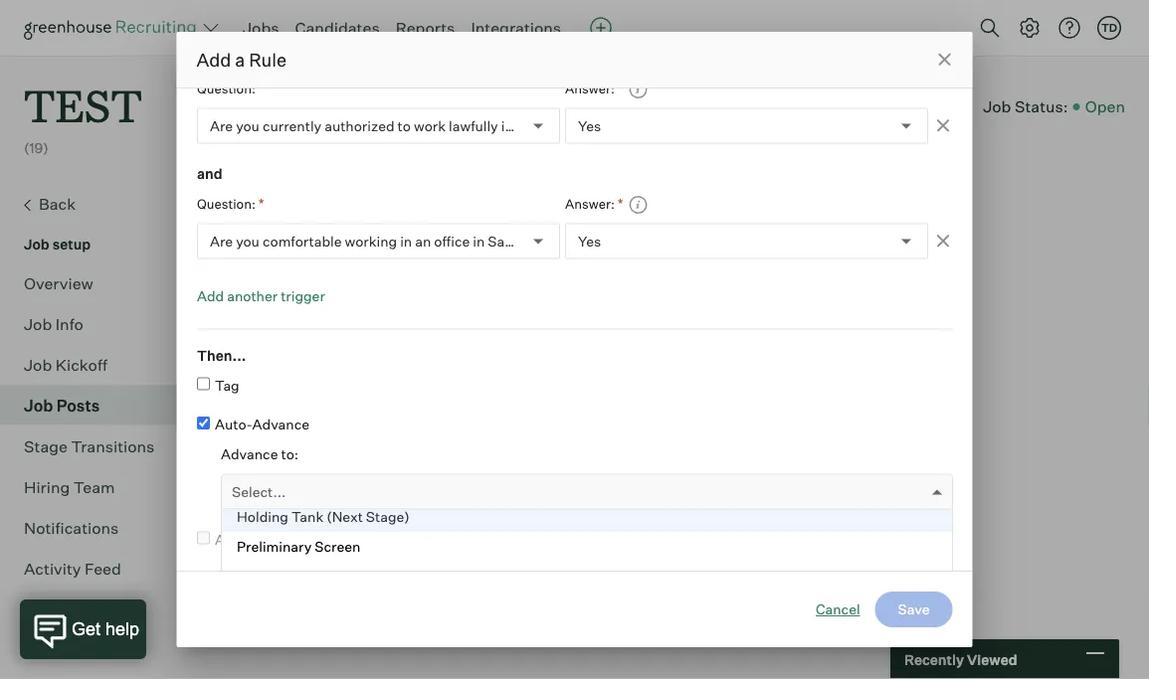 Task type: vqa. For each thing, say whether or not it's contained in the screenshot.
Order History link
no



Task type: describe. For each thing, give the bounding box(es) containing it.
test for test (san francisco, ca)
[[257, 246, 310, 271]]

us?
[[540, 118, 568, 135]]

setup
[[52, 236, 91, 253]]

yet.
[[438, 518, 464, 536]]

rule inside button
[[841, 250, 870, 267]]

greenhouse recruiting image
[[24, 16, 203, 40]]

posts
[[57, 396, 100, 416]]

this
[[817, 327, 842, 344]]

Tag checkbox
[[197, 378, 210, 391]]

days
[[594, 233, 625, 251]]

focus
[[329, 327, 369, 344]]

answer: * for francisco
[[565, 195, 623, 213]]

* up "currently"
[[258, 80, 264, 97]]

test
[[313, 568, 342, 586]]

answer: for us?
[[565, 81, 615, 97]]

test (san francisco, ca)
[[257, 246, 498, 271]]

job
[[845, 327, 866, 344]]

info
[[55, 314, 84, 334]]

viewed
[[968, 651, 1018, 669]]

5
[[582, 233, 591, 251]]

the inside add a rule dialog
[[516, 118, 537, 135]]

hiring
[[24, 478, 70, 497]]

ca)
[[463, 246, 498, 271]]

job for job posts
[[24, 396, 53, 416]]

(19)
[[24, 140, 49, 157]]

jobs link
[[243, 18, 279, 38]]

0 horizontal spatial on
[[372, 327, 389, 344]]

based
[[637, 540, 676, 558]]

open
[[1086, 97, 1126, 117]]

1 vertical spatial to
[[682, 327, 696, 344]]

job kickoff
[[24, 355, 107, 375]]

advance to:
[[221, 446, 298, 463]]

are for are you comfortable working in an office in san francisco 5 days a week?
[[210, 233, 233, 251]]

auto-reject
[[215, 532, 294, 549]]

goals
[[761, 327, 798, 344]]

preliminary
[[236, 539, 311, 556]]

question: * for are you comfortable working in an office in san francisco 5 days a week?
[[197, 195, 264, 213]]

in for office
[[473, 233, 485, 251]]

overview link
[[24, 271, 175, 295]]

stage
[[24, 437, 68, 457]]

search image
[[979, 16, 1003, 40]]

job for job info
[[24, 314, 52, 334]]

question: * for are you currently authorized to work lawfully in the us?
[[197, 80, 264, 97]]

overview
[[24, 273, 93, 293]]

yes for us?
[[578, 118, 601, 135]]

team
[[73, 478, 115, 497]]

list box inside add a rule dialog
[[222, 503, 952, 680]]

are for are you currently authorized to work lawfully in the us?
[[210, 118, 233, 135]]

currently
[[262, 118, 321, 135]]

activity feed
[[24, 559, 121, 579]]

office
[[434, 233, 470, 251]]

notifications link
[[24, 516, 175, 540]]

when multiple answer values are selected, an applicant only needs to match one of them to trigger this condition. element for are you comfortable working in an office in san francisco 5 days a week?
[[623, 192, 648, 216]]

then ...
[[197, 347, 246, 365]]

job posts link
[[24, 394, 175, 418]]

cancel link
[[816, 600, 861, 620]]

stage transitions link
[[24, 435, 175, 459]]

hiring team
[[24, 478, 115, 497]]

integrations link
[[471, 18, 562, 38]]

cancel
[[816, 601, 861, 619]]

apply
[[344, 540, 379, 558]]

lawfully
[[449, 118, 498, 135]]

job status:
[[984, 97, 1069, 117]]

add for add a rule button
[[800, 250, 827, 267]]

candidates
[[295, 18, 380, 38]]

hiring team link
[[24, 476, 175, 499]]

you for comfortable
[[236, 233, 259, 251]]

preliminary screen option
[[222, 533, 952, 562]]

automatically apply tags, reject, and/or advance candidates based on how they answer application questions. image
[[503, 251, 523, 271]]

1 vertical spatial and
[[522, 327, 548, 344]]

when multiple answer values are selected, an applicant only needs to match one of them to trigger this condition. image
[[628, 80, 648, 100]]

question: for are you currently authorized to work lawfully in the us?
[[197, 81, 255, 97]]

job posts
[[24, 396, 100, 416]]

reject
[[252, 532, 294, 549]]

post
[[260, 185, 289, 202]]

they
[[728, 540, 756, 558]]

another
[[227, 288, 277, 305]]

to:
[[281, 446, 298, 463]]

integrations
[[471, 18, 562, 38]]

tank
[[291, 509, 323, 526]]

recently
[[905, 651, 965, 669]]

home
[[271, 568, 310, 586]]

have
[[312, 518, 344, 536]]

an
[[415, 233, 431, 251]]

preliminary screen
[[236, 539, 360, 556]]

* left when multiple answer values are selected, an applicant only needs to match one of them to trigger this condition. image
[[617, 195, 623, 213]]

no rules have been created yet. automatically apply tags, reject, and/or advance candidates based on how they answer application questions.
[[253, 518, 879, 580]]

skills
[[484, 327, 519, 344]]

holding tank (next stage) option
[[222, 503, 952, 533]]

add a rule inside button
[[800, 250, 870, 267]]

job for job post
[[232, 185, 257, 202]]

when multiple answer values are selected, an applicant only needs to match one of them to trigger this condition. element for are you currently authorized to work lawfully in the us?
[[623, 77, 648, 101]]

you for currently
[[236, 118, 259, 135]]

job for job setup
[[24, 236, 50, 253]]

been
[[347, 518, 381, 536]]

focus on the minimum skills and experience needed to meet the goals of this job
[[329, 327, 866, 344]]

job info link
[[24, 312, 175, 336]]

0 vertical spatial advance
[[252, 417, 309, 434]]

* left when multiple answer values are selected, an applicant only needs to match one of them to trigger this condition. icon
[[617, 80, 623, 97]]

Auto-Reject checkbox
[[197, 533, 210, 546]]

no
[[253, 518, 272, 536]]

transitions
[[71, 437, 155, 457]]

add another trigger
[[197, 288, 325, 305]]

questions.
[[253, 562, 320, 580]]



Task type: locate. For each thing, give the bounding box(es) containing it.
2 when multiple answer values are selected, an applicant only needs to match one of them to trigger this condition. element from the top
[[623, 192, 648, 216]]

(san
[[318, 246, 361, 271]]

recently viewed
[[905, 651, 1018, 669]]

None field
[[231, 476, 236, 513]]

take
[[236, 568, 268, 586]]

on inside 'no rules have been created yet. automatically apply tags, reject, and/or advance candidates based on how they answer application questions.'
[[680, 540, 696, 558]]

2 question: from the top
[[197, 196, 255, 212]]

job setup
[[24, 236, 91, 253]]

0 horizontal spatial and
[[197, 165, 222, 183]]

none field inside add a rule dialog
[[231, 476, 236, 513]]

add for "add another trigger" button
[[197, 288, 224, 305]]

list box
[[222, 503, 952, 680]]

auto- for reject
[[215, 532, 252, 549]]

a up this
[[830, 250, 838, 267]]

0 vertical spatial are
[[210, 118, 233, 135]]

to inside add a rule dialog
[[397, 118, 411, 135]]

job left status:
[[984, 97, 1012, 117]]

0 vertical spatial rule
[[249, 48, 287, 71]]

answer: up 5
[[565, 196, 615, 212]]

1 yes from the top
[[578, 118, 601, 135]]

stage transitions
[[24, 437, 155, 457]]

automatically
[[253, 540, 341, 558]]

answer: * for us?
[[565, 80, 623, 97]]

configure image
[[1018, 16, 1042, 40]]

1 vertical spatial auto-
[[215, 532, 252, 549]]

needed
[[629, 327, 679, 344]]

you left "currently"
[[236, 118, 259, 135]]

1 you from the top
[[236, 118, 259, 135]]

0 horizontal spatial in
[[400, 233, 412, 251]]

a down jobs
[[235, 48, 245, 71]]

reject,
[[417, 540, 458, 558]]

advance
[[252, 417, 309, 434], [221, 446, 278, 463]]

notifications
[[24, 518, 119, 538]]

0 horizontal spatial add a rule
[[197, 48, 287, 71]]

...
[[232, 347, 246, 365]]

0 horizontal spatial the
[[392, 327, 414, 344]]

1 vertical spatial advance
[[221, 446, 278, 463]]

1 vertical spatial are
[[210, 233, 233, 251]]

1 vertical spatial on
[[680, 540, 696, 558]]

a inside button
[[830, 250, 838, 267]]

0 vertical spatial when multiple answer values are selected, an applicant only needs to match one of them to trigger this condition. element
[[623, 77, 648, 101]]

1 question: * from the top
[[197, 80, 264, 97]]

test (19)
[[24, 76, 142, 157]]

comfortable
[[262, 233, 341, 251]]

candidates link
[[295, 18, 380, 38]]

0 vertical spatial add
[[197, 48, 231, 71]]

in left an
[[400, 233, 412, 251]]

0 vertical spatial on
[[372, 327, 389, 344]]

1 vertical spatial test
[[257, 246, 310, 271]]

experience
[[551, 327, 626, 344]]

the left minimum
[[392, 327, 414, 344]]

and inside add a rule dialog
[[197, 165, 222, 183]]

screen
[[314, 539, 360, 556]]

are you comfortable working in an office in san francisco 5 days a week?
[[210, 233, 680, 251]]

then
[[197, 347, 232, 365]]

advance down auto-advance
[[221, 446, 278, 463]]

are you currently authorized to work lawfully in the us?
[[210, 118, 568, 135]]

1 answer: from the top
[[565, 81, 615, 97]]

0 horizontal spatial to
[[397, 118, 411, 135]]

rules
[[275, 518, 309, 536]]

answer: left when multiple answer values are selected, an applicant only needs to match one of them to trigger this condition. icon
[[565, 81, 615, 97]]

to left work
[[397, 118, 411, 135]]

1 are from the top
[[210, 118, 233, 135]]

2 you from the top
[[236, 233, 259, 251]]

tag
[[215, 377, 239, 395]]

0 vertical spatial add a rule
[[197, 48, 287, 71]]

reports
[[396, 18, 455, 38]]

1 vertical spatial add a rule
[[800, 250, 870, 267]]

1 horizontal spatial a
[[628, 233, 636, 251]]

job post
[[232, 185, 289, 202]]

select...
[[231, 484, 286, 501]]

status:
[[1015, 97, 1069, 117]]

of
[[801, 327, 814, 344]]

2 auto- from the top
[[215, 532, 252, 549]]

and
[[197, 165, 222, 183], [522, 327, 548, 344]]

1 vertical spatial question: *
[[197, 195, 264, 213]]

on left how
[[680, 540, 696, 558]]

are down job post
[[210, 233, 233, 251]]

1 vertical spatial you
[[236, 233, 259, 251]]

1 vertical spatial answer: *
[[565, 195, 623, 213]]

job for job kickoff
[[24, 355, 52, 375]]

job left info
[[24, 314, 52, 334]]

test up trigger
[[257, 246, 310, 271]]

job left posts
[[24, 396, 53, 416]]

automatically apply tags, reject, and/or advance candidates based on how they answer application questions. element
[[498, 241, 523, 276]]

add a rule inside dialog
[[197, 48, 287, 71]]

test up (19)
[[24, 76, 142, 134]]

job left kickoff
[[24, 355, 52, 375]]

advance
[[507, 540, 561, 558]]

answer
[[759, 540, 805, 558]]

you down job post
[[236, 233, 259, 251]]

authorized
[[324, 118, 394, 135]]

in
[[501, 118, 513, 135], [400, 233, 412, 251], [473, 233, 485, 251]]

td button
[[1094, 12, 1126, 44]]

question: left post
[[197, 196, 255, 212]]

answer:
[[565, 81, 615, 97], [565, 196, 615, 212]]

1 horizontal spatial and
[[522, 327, 548, 344]]

1 auto- from the top
[[215, 417, 252, 434]]

add a rule down jobs
[[197, 48, 287, 71]]

2 vertical spatial add
[[197, 288, 224, 305]]

add inside button
[[800, 250, 827, 267]]

add a rule
[[197, 48, 287, 71], [800, 250, 870, 267]]

holding
[[236, 509, 288, 526]]

0 vertical spatial yes
[[578, 118, 601, 135]]

1 vertical spatial yes
[[578, 233, 601, 251]]

*
[[258, 80, 264, 97], [617, 80, 623, 97], [258, 195, 264, 213], [617, 195, 623, 213]]

0 vertical spatial you
[[236, 118, 259, 135]]

answer: * left when multiple answer values are selected, an applicant only needs to match one of them to trigger this condition. icon
[[565, 80, 623, 97]]

1 horizontal spatial on
[[680, 540, 696, 558]]

in left the 'san'
[[473, 233, 485, 251]]

1 vertical spatial question:
[[197, 196, 255, 212]]

0 horizontal spatial a
[[235, 48, 245, 71]]

the left 'us?'
[[516, 118, 537, 135]]

1 horizontal spatial rule
[[841, 250, 870, 267]]

are left "currently"
[[210, 118, 233, 135]]

in right lawfully
[[501, 118, 513, 135]]

add another trigger button
[[197, 280, 325, 314]]

2 answer: from the top
[[565, 196, 615, 212]]

rule up job
[[841, 250, 870, 267]]

1 horizontal spatial to
[[682, 327, 696, 344]]

francisco,
[[365, 246, 459, 271]]

yes left week? at right top
[[578, 233, 601, 251]]

test for test (19)
[[24, 76, 142, 134]]

0 horizontal spatial rule
[[249, 48, 287, 71]]

auto-advance
[[215, 417, 309, 434]]

question: for are you comfortable working in an office in san francisco 5 days a week?
[[197, 196, 255, 212]]

add inside button
[[197, 288, 224, 305]]

created
[[383, 518, 435, 536]]

0 vertical spatial answer: *
[[565, 80, 623, 97]]

feed
[[85, 559, 121, 579]]

job for job status:
[[984, 97, 1012, 117]]

0 vertical spatial answer:
[[565, 81, 615, 97]]

1 vertical spatial answer:
[[565, 196, 615, 212]]

question: *
[[197, 80, 264, 97], [197, 195, 264, 213]]

1 vertical spatial when multiple answer values are selected, an applicant only needs to match one of them to trigger this condition. element
[[623, 192, 648, 216]]

when multiple answer values are selected, an applicant only needs to match one of them to trigger this condition. image
[[628, 196, 648, 215]]

0 vertical spatial question:
[[197, 81, 255, 97]]

yes right 'us?'
[[578, 118, 601, 135]]

2 yes from the top
[[578, 233, 601, 251]]

0 vertical spatial to
[[397, 118, 411, 135]]

1 vertical spatial add
[[800, 250, 827, 267]]

application
[[808, 540, 879, 558]]

question: down jobs
[[197, 81, 255, 97]]

2 are from the top
[[210, 233, 233, 251]]

1 horizontal spatial test
[[257, 246, 310, 271]]

(next
[[326, 509, 363, 526]]

add a rule up this
[[800, 250, 870, 267]]

0 vertical spatial test
[[24, 76, 142, 134]]

work
[[414, 118, 446, 135]]

job left post
[[232, 185, 257, 202]]

0 horizontal spatial test
[[24, 76, 142, 134]]

auto- right 'auto-reject' checkbox
[[215, 532, 252, 549]]

and/or
[[461, 540, 504, 558]]

kickoff
[[55, 355, 107, 375]]

Auto-Advance checkbox
[[197, 418, 210, 431]]

add a rule dialog
[[177, 0, 973, 680]]

2 question: * from the top
[[197, 195, 264, 213]]

how
[[699, 540, 725, 558]]

back
[[39, 194, 76, 214]]

answer: * up 5
[[565, 195, 623, 213]]

list box containing holding tank (next stage)
[[222, 503, 952, 680]]

2 answer: * from the top
[[565, 195, 623, 213]]

* up comfortable
[[258, 195, 264, 213]]

1 horizontal spatial the
[[516, 118, 537, 135]]

jobs
[[243, 18, 279, 38]]

the right meet
[[736, 327, 758, 344]]

to left meet
[[682, 327, 696, 344]]

yes for francisco
[[578, 233, 601, 251]]

advance up to:
[[252, 417, 309, 434]]

auto-
[[215, 417, 252, 434], [215, 532, 252, 549]]

1 horizontal spatial add a rule
[[800, 250, 870, 267]]

1 horizontal spatial in
[[473, 233, 485, 251]]

test
[[24, 76, 142, 134], [257, 246, 310, 271]]

question: * down jobs
[[197, 80, 264, 97]]

job left setup
[[24, 236, 50, 253]]

2 horizontal spatial a
[[830, 250, 838, 267]]

1 answer: * from the top
[[565, 80, 623, 97]]

rule inside dialog
[[249, 48, 287, 71]]

question: * up comfortable
[[197, 195, 264, 213]]

a right days
[[628, 233, 636, 251]]

auto- for advance
[[215, 417, 252, 434]]

rule down jobs
[[249, 48, 287, 71]]

activity
[[24, 559, 81, 579]]

add
[[197, 48, 231, 71], [800, 250, 827, 267], [197, 288, 224, 305]]

when multiple answer values are selected, an applicant only needs to match one of them to trigger this condition. element
[[623, 77, 648, 101], [623, 192, 648, 216]]

1 when multiple answer values are selected, an applicant only needs to match one of them to trigger this condition. element from the top
[[623, 77, 648, 101]]

stage)
[[366, 509, 409, 526]]

week?
[[639, 233, 680, 251]]

0 vertical spatial and
[[197, 165, 222, 183]]

td button
[[1098, 16, 1122, 40]]

answer: for francisco
[[565, 196, 615, 212]]

2 horizontal spatial the
[[736, 327, 758, 344]]

job post link
[[232, 185, 289, 202]]

on right focus
[[372, 327, 389, 344]]

1 vertical spatial rule
[[841, 250, 870, 267]]

francisco
[[516, 233, 579, 251]]

1 question: from the top
[[197, 81, 255, 97]]

add a rule button
[[777, 241, 893, 277]]

job info
[[24, 314, 84, 334]]

in for lawfully
[[501, 118, 513, 135]]

0 vertical spatial auto-
[[215, 417, 252, 434]]

job kickoff link
[[24, 353, 175, 377]]

take home test
[[236, 568, 342, 586]]

2 horizontal spatial in
[[501, 118, 513, 135]]

question:
[[197, 81, 255, 97], [197, 196, 255, 212]]

auto- right auto-advance option
[[215, 417, 252, 434]]

take home test option
[[222, 562, 952, 592]]

0 vertical spatial question: *
[[197, 80, 264, 97]]



